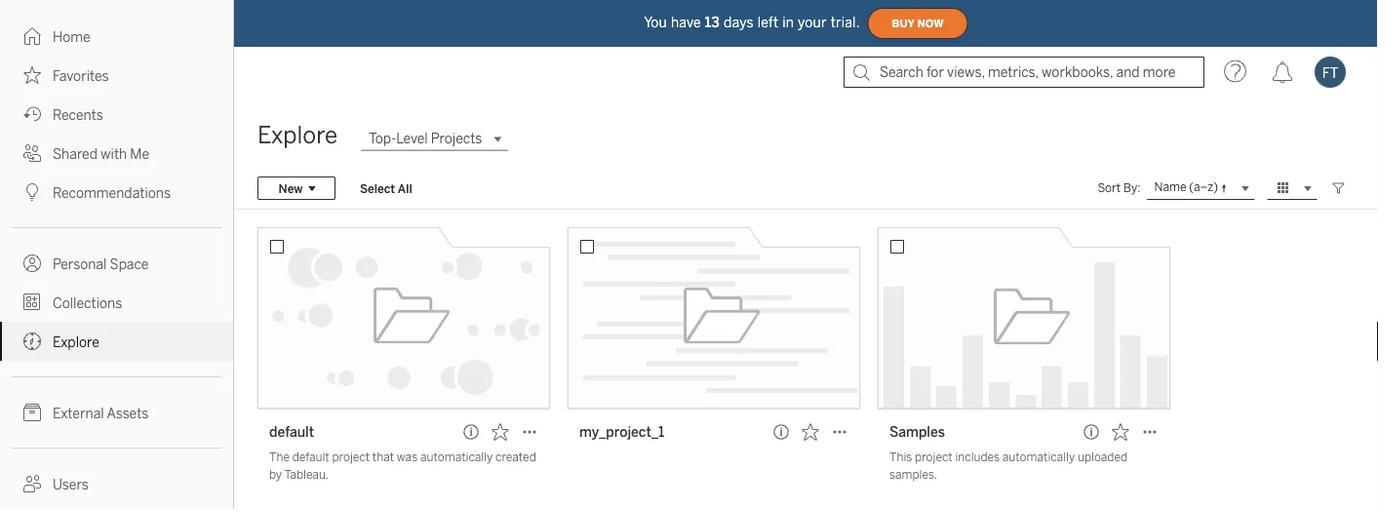 Task type: locate. For each thing, give the bounding box(es) containing it.
favorites
[[53, 68, 109, 84]]

new button
[[258, 177, 336, 200]]

home link
[[0, 17, 233, 56]]

name
[[1155, 180, 1187, 194]]

default up 'the'
[[269, 424, 314, 440]]

top-level projects
[[369, 131, 482, 147]]

name (a–z) button
[[1147, 177, 1256, 200]]

recents link
[[0, 95, 233, 134]]

explore link
[[0, 322, 233, 361]]

projects
[[431, 131, 482, 147]]

external assets link
[[0, 393, 233, 432]]

samples.
[[890, 468, 938, 482]]

project up samples.
[[915, 450, 953, 464]]

select all button
[[347, 177, 425, 200]]

external
[[53, 405, 104, 422]]

your
[[798, 14, 827, 30]]

samples
[[890, 424, 945, 440]]

shared with me link
[[0, 134, 233, 173]]

buy now
[[892, 17, 944, 30]]

0 horizontal spatial automatically
[[420, 450, 493, 464]]

by:
[[1124, 181, 1141, 195]]

13
[[705, 14, 720, 30]]

2 project from the left
[[915, 450, 953, 464]]

assets
[[107, 405, 149, 422]]

1 project from the left
[[332, 450, 370, 464]]

top-level projects button
[[361, 127, 508, 151]]

recents
[[53, 107, 103, 123]]

explore down collections
[[53, 334, 99, 350]]

default inside the default project that was automatically created by tableau.
[[292, 450, 330, 464]]

0 horizontal spatial project
[[332, 450, 370, 464]]

0 horizontal spatial explore
[[53, 334, 99, 350]]

project
[[332, 450, 370, 464], [915, 450, 953, 464]]

explore up the new 'popup button'
[[258, 121, 338, 149]]

Search for views, metrics, workbooks, and more text field
[[844, 57, 1205, 88]]

project left the that
[[332, 450, 370, 464]]

1 horizontal spatial project
[[915, 450, 953, 464]]

automatically right includes
[[1003, 450, 1076, 464]]

this
[[890, 450, 913, 464]]

project inside the default project that was automatically created by tableau.
[[332, 450, 370, 464]]

buy now button
[[868, 8, 969, 39]]

level
[[396, 131, 428, 147]]

default up tableau.
[[292, 450, 330, 464]]

tableau.
[[284, 468, 329, 482]]

1 horizontal spatial automatically
[[1003, 450, 1076, 464]]

shared with me
[[53, 146, 149, 162]]

name (a–z)
[[1155, 180, 1219, 194]]

automatically
[[420, 450, 493, 464], [1003, 450, 1076, 464]]

explore
[[258, 121, 338, 149], [53, 334, 99, 350]]

1 automatically from the left
[[420, 450, 493, 464]]

you
[[644, 14, 667, 30]]

have
[[671, 14, 701, 30]]

days
[[724, 14, 754, 30]]

1 vertical spatial default
[[292, 450, 330, 464]]

sort by:
[[1098, 181, 1141, 195]]

personal space
[[53, 256, 149, 272]]

by
[[269, 468, 282, 482]]

project inside this project includes automatically uploaded samples.
[[915, 450, 953, 464]]

automatically right was
[[420, 450, 493, 464]]

1 vertical spatial explore
[[53, 334, 99, 350]]

default
[[269, 424, 314, 440], [292, 450, 330, 464]]

2 automatically from the left
[[1003, 450, 1076, 464]]

explore inside 'link'
[[53, 334, 99, 350]]

1 horizontal spatial explore
[[258, 121, 338, 149]]

personal space link
[[0, 244, 233, 283]]



Task type: vqa. For each thing, say whether or not it's contained in the screenshot.
the topmost "To"
no



Task type: describe. For each thing, give the bounding box(es) containing it.
external assets
[[53, 405, 149, 422]]

with
[[101, 146, 127, 162]]

automatically inside the default project that was automatically created by tableau.
[[420, 450, 493, 464]]

the
[[269, 450, 290, 464]]

my_project_1
[[580, 424, 665, 440]]

trial.
[[831, 14, 860, 30]]

recommendations
[[53, 185, 171, 201]]

includes
[[956, 450, 1000, 464]]

0 vertical spatial explore
[[258, 121, 338, 149]]

top-
[[369, 131, 396, 147]]

personal
[[53, 256, 107, 272]]

recommendations link
[[0, 173, 233, 212]]

default image
[[258, 227, 550, 409]]

collections
[[53, 295, 122, 311]]

select all
[[360, 181, 412, 195]]

select
[[360, 181, 395, 195]]

created
[[496, 450, 536, 464]]

samples image
[[878, 227, 1171, 409]]

that
[[373, 450, 394, 464]]

now
[[918, 17, 944, 30]]

users link
[[0, 464, 233, 504]]

space
[[110, 256, 149, 272]]

home
[[53, 29, 91, 45]]

grid view image
[[1275, 180, 1293, 197]]

this project includes automatically uploaded samples.
[[890, 450, 1128, 482]]

in
[[783, 14, 794, 30]]

uploaded
[[1078, 450, 1128, 464]]

automatically inside this project includes automatically uploaded samples.
[[1003, 450, 1076, 464]]

0 vertical spatial default
[[269, 424, 314, 440]]

the default project that was automatically created by tableau.
[[269, 450, 536, 482]]

users
[[53, 477, 89, 493]]

main navigation. press the up and down arrow keys to access links. element
[[0, 17, 233, 509]]

new
[[279, 181, 303, 195]]

favorites link
[[0, 56, 233, 95]]

collections link
[[0, 283, 233, 322]]

all
[[398, 181, 412, 195]]

(a–z)
[[1190, 180, 1219, 194]]

sort
[[1098, 181, 1121, 195]]

left
[[758, 14, 779, 30]]

buy
[[892, 17, 915, 30]]

was
[[397, 450, 418, 464]]

me
[[130, 146, 149, 162]]

shared
[[53, 146, 98, 162]]

you have 13 days left in your trial.
[[644, 14, 860, 30]]

my_project_1 image
[[568, 227, 861, 409]]



